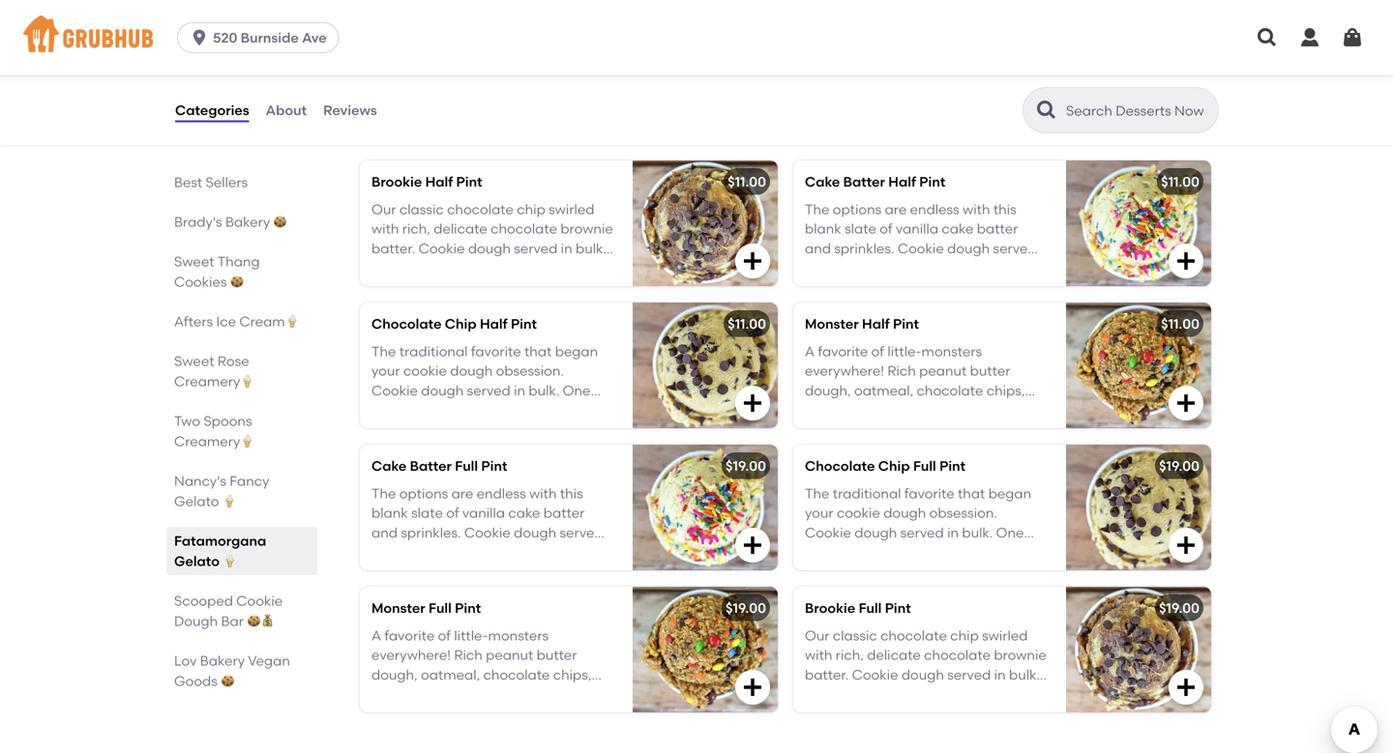 Task type: describe. For each thing, give the bounding box(es) containing it.
3- inside the traditional favorite that began your cookie dough obsession. cookie dough served in bulk. one half pint serves 3-4 or makes about 8 small cookies.
[[473, 402, 487, 419]]

favorite for chocolate chip full pint
[[904, 486, 955, 502]]

or inside the traditional favorite that began your cookie dough obsession. cookie dough served in bulk. one pint serves 6-8 or makes about 16 small cookies.
[[903, 544, 917, 561]]

$19.00 for our classic chocolate chip swirled with rich, delicate chocolate brownie batter. cookie dough served in bulk. one pint serves 6-8 or makes about 16 small cookies.
[[1159, 600, 1200, 617]]

🍪💰 inside scooped cookie dough bar 🍪💰
[[247, 613, 274, 630]]

cookie for serves
[[837, 505, 880, 522]]

half inside the options are endless with this blank slate of vanilla cake batter and sprinkles. cookie dough served in bulk. one half pint serves 3-4 or makes about 8 small cookies.
[[885, 260, 910, 276]]

in inside our classic chocolate chip swirled with rich, delicate chocolate brownie batter. cookie dough served in bulk. one half pint serves 3-4 or makes about 8 small cookies.
[[561, 240, 572, 257]]

8 inside our classic chocolate chip swirled with rich, delicate chocolate brownie batter. cookie dough served in bulk. one half pint serves 3-4 or makes about 8 small cookies.
[[414, 280, 422, 296]]

pint inside the options are endless with this blank slate of vanilla cake batter and sprinkles. cookie dough served in bulk. one pint serves 6-8 or makes about 16 small cookies.
[[452, 544, 477, 561]]

fatamorgana
[[174, 533, 266, 550]]

bulk. inside the traditional favorite that began your cookie dough obsession. cookie dough served in bulk. one pint serves 6-8 or makes about 16 small cookies.
[[962, 525, 993, 541]]

half up little-
[[862, 316, 890, 332]]

gelato inside nancy's fancy gelato 🍦
[[174, 493, 219, 510]]

began for the traditional favorite that began your cookie dough obsession. cookie dough served in bulk. one pint serves 6-8 or makes about 16 small cookies.
[[989, 486, 1032, 502]]

reviews button
[[322, 75, 378, 145]]

sweet rose creamery🍦
[[174, 353, 254, 390]]

1 horizontal spatial bar
[[601, 115, 637, 140]]

the for the options are endless with this blank slate of vanilla cake batter and sprinkles. cookie dough served in bulk. one pint serves 6-8 or makes about 16 small cookies.
[[372, 486, 396, 502]]

thang
[[217, 253, 260, 270]]

bulk. inside the traditional favorite that began your cookie dough obsession. cookie dough served in bulk. one half pint serves 3-4 or makes about 8 small cookies.
[[529, 383, 560, 399]]

$11.00 for the options are endless with this blank slate of vanilla cake batter and sprinkles. cookie dough served in bulk. one half pint serves 3-4 or makes about 8 small cookies.
[[1161, 174, 1200, 190]]

$19.00 for the traditional favorite that began your cookie dough obsession. cookie dough served in bulk. one pint serves 6-8 or makes about 16 small cookies.
[[1159, 458, 1200, 475]]

about inside the traditional favorite that began your cookie dough obsession. cookie dough served in bulk. one pint serves 6-8 or makes about 16 small cookies.
[[966, 544, 1006, 561]]

8 inside the traditional favorite that began your cookie dough obsession. cookie dough served in bulk. one pint serves 6-8 or makes about 16 small cookies.
[[892, 544, 900, 561]]

chocolate chip full pint
[[805, 458, 966, 475]]

spoons
[[204, 413, 252, 430]]

Search Desserts Now search field
[[1064, 102, 1212, 120]]

with inside the options are endless with this blank slate of vanilla cake batter and sprinkles. cookie dough served in bulk. one pint serves 6-8 or makes about 16 small cookies.
[[529, 486, 557, 502]]

sweet thang cookies 🍪
[[174, 253, 260, 290]]

half up the traditional favorite that began your cookie dough obsession. cookie dough served in bulk. one half pint serves 3-4 or makes about 8 small cookies.
[[480, 316, 508, 332]]

chips,
[[987, 383, 1025, 399]]

🍪 inside sweet thang cookies 🍪
[[230, 274, 244, 290]]

serves inside a favorite of little-monsters everywhere! rich peanut butter dough, oatmeal, chocolate chips, and m&m's. one half pint serves 3-4 or makes about 8 small cookies.
[[972, 402, 1013, 419]]

brookie full pint
[[805, 600, 911, 617]]

in inside the "our classic chocolate chip swirled with rich, delicate chocolate brownie batter. cookie dough served in bulk. one pint serves 6-8 or makes about 16 small cookies."
[[994, 667, 1006, 683]]

batter. for half
[[372, 240, 415, 257]]

3- inside a favorite of little-monsters everywhere! rich peanut butter dough, oatmeal, chocolate chips, and m&m's. one half pint serves 3-4 or makes about 8 small cookies.
[[1017, 402, 1030, 419]]

full up the traditional favorite that began your cookie dough obsession. cookie dough served in bulk. one pint serves 6-8 or makes about 16 small cookies.
[[913, 458, 936, 475]]

are for full
[[451, 486, 473, 502]]

cookies. inside the options are endless with this blank slate of vanilla cake batter and sprinkles. cookie dough served in bulk. one half pint serves 3-4 or makes about 8 small cookies.
[[944, 280, 997, 296]]

chocolate chip half pint image
[[633, 303, 778, 429]]

8 inside the options are endless with this blank slate of vanilla cake batter and sprinkles. cookie dough served in bulk. one half pint serves 3-4 or makes about 8 small cookies.
[[894, 280, 902, 296]]

afters ice cream🍦
[[174, 313, 299, 330]]

cookie inside the "our classic chocolate chip swirled with rich, delicate chocolate brownie batter. cookie dough served in bulk. one pint serves 6-8 or makes about 16 small cookies."
[[852, 667, 898, 683]]

makes inside the options are endless with this blank slate of vanilla cake batter and sprinkles. cookie dough served in bulk. one half pint serves 3-4 or makes about 8 small cookies.
[[805, 280, 848, 296]]

cake for cake batter half pint
[[805, 174, 840, 190]]

makes inside a favorite of little-monsters everywhere! rich peanut butter dough, oatmeal, chocolate chips, and m&m's. one half pint serves 3-4 or makes about 8 small cookies.
[[822, 422, 865, 438]]

monster half pint image
[[1066, 303, 1211, 429]]

swirled for our classic chocolate chip swirled with rich, delicate chocolate brownie batter. cookie dough served in bulk. one pint serves 6-8 or makes about 16 small cookies.
[[982, 628, 1028, 644]]

nancy's
[[174, 473, 226, 490]]

pint inside the "our classic chocolate chip swirled with rich, delicate chocolate brownie batter. cookie dough served in bulk. one pint serves 6-8 or makes about 16 small cookies."
[[836, 687, 862, 703]]

brownie for makes
[[561, 221, 613, 237]]

cake for cake batter full pint
[[372, 458, 407, 475]]

traditional for full
[[833, 486, 901, 502]]

rich
[[888, 363, 916, 379]]

small inside the traditional favorite that began your cookie dough obsession. cookie dough served in bulk. one half pint serves 3-4 or makes about 8 small cookies.
[[372, 422, 406, 438]]

sprinkles. for half
[[834, 240, 895, 257]]

serves inside the options are endless with this blank slate of vanilla cake batter and sprinkles. cookie dough served in bulk. one pint serves 6-8 or makes about 16 small cookies.
[[480, 544, 522, 561]]

chocolate inside a favorite of little-monsters everywhere! rich peanut butter dough, oatmeal, chocolate chips, and m&m's. one half pint serves 3-4 or makes about 8 small cookies.
[[917, 383, 983, 399]]

cream🍦
[[239, 313, 299, 330]]

cake for 6-
[[508, 505, 540, 522]]

butter
[[970, 363, 1011, 379]]

rich, for pint
[[836, 647, 864, 664]]

serves inside the "our classic chocolate chip swirled with rich, delicate chocolate brownie batter. cookie dough served in bulk. one pint serves 6-8 or makes about 16 small cookies."
[[865, 687, 906, 703]]

served inside the "our classic chocolate chip swirled with rich, delicate chocolate brownie batter. cookie dough served in bulk. one pint serves 6-8 or makes about 16 small cookies."
[[947, 667, 991, 683]]

one inside the traditional favorite that began your cookie dough obsession. cookie dough served in bulk. one pint serves 6-8 or makes about 16 small cookies.
[[996, 525, 1024, 541]]

small inside a favorite of little-monsters everywhere! rich peanut butter dough, oatmeal, chocolate chips, and m&m's. one half pint serves 3-4 or makes about 8 small cookies.
[[922, 422, 957, 438]]

best
[[174, 174, 202, 191]]

🍪 inside lov bakery vegan goods 🍪
[[221, 673, 234, 690]]

endless for cake batter full pint
[[477, 486, 526, 502]]

brookie half pint
[[372, 174, 482, 190]]

served inside our classic chocolate chip swirled with rich, delicate chocolate brownie batter. cookie dough served in bulk. one half pint serves 3-4 or makes about 8 small cookies.
[[514, 240, 558, 257]]

serves inside the traditional favorite that began your cookie dough obsession. cookie dough served in bulk. one pint serves 6-8 or makes about 16 small cookies.
[[834, 544, 875, 561]]

brownie for about
[[994, 647, 1047, 664]]

slate for pint
[[411, 505, 443, 522]]

categories
[[175, 102, 249, 118]]

makes inside the options are endless with this blank slate of vanilla cake batter and sprinkles. cookie dough served in bulk. one pint serves 6-8 or makes about 16 small cookies.
[[566, 544, 610, 561]]

favorite inside a favorite of little-monsters everywhere! rich peanut butter dough, oatmeal, chocolate chips, and m&m's. one half pint serves 3-4 or makes about 8 small cookies.
[[818, 343, 868, 360]]

pint up little-
[[893, 316, 919, 332]]

traditional for half
[[399, 343, 468, 360]]

our for our classic chocolate chip swirled with rich, delicate chocolate brownie batter. cookie dough served in bulk. one pint serves 6-8 or makes about 16 small cookies.
[[805, 628, 830, 644]]

svg image for cake batter half pint
[[1175, 250, 1198, 273]]

or inside the options are endless with this blank slate of vanilla cake batter and sprinkles. cookie dough served in bulk. one pint serves 6-8 or makes about 16 small cookies.
[[550, 544, 563, 561]]

4 inside the options are endless with this blank slate of vanilla cake batter and sprinkles. cookie dough served in bulk. one half pint serves 3-4 or makes about 8 small cookies.
[[1000, 260, 1008, 276]]

rich, for half
[[402, 221, 430, 237]]

makes inside the "our classic chocolate chip swirled with rich, delicate chocolate brownie batter. cookie dough served in bulk. one pint serves 6-8 or makes about 16 small cookies."
[[951, 687, 994, 703]]

8 inside the options are endless with this blank slate of vanilla cake batter and sprinkles. cookie dough served in bulk. one pint serves 6-8 or makes about 16 small cookies.
[[538, 544, 546, 561]]

obsession. for about
[[929, 505, 997, 522]]

half up the options are endless with this blank slate of vanilla cake batter and sprinkles. cookie dough served in bulk. one half pint serves 3-4 or makes about 8 small cookies.
[[888, 174, 916, 190]]

cookie inside our classic chocolate chip swirled with rich, delicate chocolate brownie batter. cookie dough served in bulk. one half pint serves 3-4 or makes about 8 small cookies.
[[419, 240, 465, 257]]

afters
[[174, 313, 213, 330]]

brady's bakery 🍪
[[174, 214, 287, 230]]

and for the options are endless with this blank slate of vanilla cake batter and sprinkles. cookie dough served in bulk. one half pint serves 3-4 or makes about 8 small cookies.
[[805, 240, 831, 257]]

3- inside the options are endless with this blank slate of vanilla cake batter and sprinkles. cookie dough served in bulk. one half pint serves 3-4 or makes about 8 small cookies.
[[986, 260, 1000, 276]]

lov
[[174, 653, 197, 670]]

batter for or
[[544, 505, 585, 522]]

favorite for chocolate chip half pint
[[471, 343, 521, 360]]

small inside the traditional favorite that began your cookie dough obsession. cookie dough served in bulk. one pint serves 6-8 or makes about 16 small cookies.
[[805, 564, 840, 581]]

1 horizontal spatial scooped cookie dough bar 🍪💰
[[356, 115, 682, 140]]

cookies. inside the "our classic chocolate chip swirled with rich, delicate chocolate brownie batter. cookie dough served in bulk. one pint serves 6-8 or makes about 16 small cookies."
[[859, 706, 912, 723]]

svg image inside 520 burnside ave button
[[190, 28, 209, 47]]

a
[[805, 343, 815, 360]]

one inside the traditional favorite that began your cookie dough obsession. cookie dough served in bulk. one half pint serves 3-4 or makes about 8 small cookies.
[[563, 383, 591, 399]]

one inside the options are endless with this blank slate of vanilla cake batter and sprinkles. cookie dough served in bulk. one half pint serves 3-4 or makes about 8 small cookies.
[[854, 260, 882, 276]]

the traditional favorite that began your cookie dough obsession. cookie dough served in bulk. one half pint serves 3-4 or makes about 8 small cookies.
[[372, 343, 612, 438]]

bulk. inside the "our classic chocolate chip swirled with rich, delicate chocolate brownie batter. cookie dough served in bulk. one pint serves 6-8 or makes about 16 small cookies."
[[1009, 667, 1040, 683]]

520 burnside ave button
[[177, 22, 347, 53]]

bulk. inside the options are endless with this blank slate of vanilla cake batter and sprinkles. cookie dough served in bulk. one pint serves 6-8 or makes about 16 small cookies.
[[386, 544, 417, 561]]

0 vertical spatial 🍪
[[273, 214, 287, 230]]

cookie inside the traditional favorite that began your cookie dough obsession. cookie dough served in bulk. one pint serves 6-8 or makes about 16 small cookies.
[[805, 525, 851, 541]]

batter. for pint
[[805, 667, 849, 683]]

about button
[[265, 75, 308, 145]]

full down the options are endless with this blank slate of vanilla cake batter and sprinkles. cookie dough served in bulk. one pint serves 6-8 or makes about 16 small cookies.
[[429, 600, 452, 617]]

serves inside our classic chocolate chip swirled with rich, delicate chocolate brownie batter. cookie dough served in bulk. one half pint serves 3-4 or makes about 8 small cookies.
[[460, 260, 501, 276]]

our for our classic chocolate chip swirled with rich, delicate chocolate brownie batter. cookie dough served in bulk. one half pint serves 3-4 or makes about 8 small cookies.
[[372, 201, 396, 217]]

our classic chocolate chip swirled with rich, delicate chocolate brownie batter. cookie dough served in bulk. one half pint serves 3-4 or makes about 8 small cookies.
[[372, 201, 613, 296]]

about
[[266, 102, 307, 118]]

two spoons creamery🍦
[[174, 413, 254, 450]]

$11.00 for a favorite of little-monsters everywhere! rich peanut butter dough, oatmeal, chocolate chips, and m&m's. one half pint serves 3-4 or makes about 8 small cookies.
[[1161, 316, 1200, 332]]

$11.00 for the traditional favorite that began your cookie dough obsession. cookie dough served in bulk. one half pint serves 3-4 or makes about 8 small cookies.
[[728, 316, 766, 332]]

one inside the "our classic chocolate chip swirled with rich, delicate chocolate brownie batter. cookie dough served in bulk. one pint serves 6-8 or makes about 16 small cookies."
[[805, 687, 833, 703]]

8 inside the traditional favorite that began your cookie dough obsession. cookie dough served in bulk. one half pint serves 3-4 or makes about 8 small cookies.
[[604, 402, 612, 419]]

cookies
[[174, 274, 227, 290]]

delicate for pint
[[434, 221, 487, 237]]

batter for full
[[410, 458, 452, 475]]

that for chocolate chip half pint
[[524, 343, 552, 360]]

best sellers
[[174, 174, 248, 191]]

or inside our classic chocolate chip swirled with rich, delicate chocolate brownie batter. cookie dough served in bulk. one half pint serves 3-4 or makes about 8 small cookies.
[[529, 260, 542, 276]]

pint up the options are endless with this blank slate of vanilla cake batter and sprinkles. cookie dough served in bulk. one pint serves 6-8 or makes about 16 small cookies.
[[481, 458, 507, 475]]

with inside our classic chocolate chip swirled with rich, delicate chocolate brownie batter. cookie dough served in bulk. one half pint serves 3-4 or makes about 8 small cookies.
[[372, 221, 399, 237]]

ave
[[302, 30, 327, 46]]

fancy
[[230, 473, 269, 490]]

svg image for monster full pint
[[741, 676, 764, 700]]

endless for cake batter half pint
[[910, 201, 960, 217]]

brady's
[[174, 214, 222, 230]]

about inside the "our classic chocolate chip swirled with rich, delicate chocolate brownie batter. cookie dough served in bulk. one pint serves 6-8 or makes about 16 small cookies."
[[997, 687, 1037, 703]]

pint up the traditional favorite that began your cookie dough obsession. cookie dough served in bulk. one half pint serves 3-4 or makes about 8 small cookies.
[[511, 316, 537, 332]]

in inside the traditional favorite that began your cookie dough obsession. cookie dough served in bulk. one half pint serves 3-4 or makes about 8 small cookies.
[[514, 383, 525, 399]]

bakery for vegan
[[200, 653, 245, 670]]

served inside the traditional favorite that began your cookie dough obsession. cookie dough served in bulk. one pint serves 6-8 or makes about 16 small cookies.
[[900, 525, 944, 541]]

bakery for 🍪
[[225, 214, 270, 230]]

categories button
[[174, 75, 250, 145]]

of for the options are endless with this blank slate of vanilla cake batter and sprinkles. cookie dough served in bulk. one half pint serves 3-4 or makes about 8 small cookies.
[[880, 221, 893, 237]]

served inside the options are endless with this blank slate of vanilla cake batter and sprinkles. cookie dough served in bulk. one pint serves 6-8 or makes about 16 small cookies.
[[560, 525, 603, 541]]

half inside the traditional favorite that began your cookie dough obsession. cookie dough served in bulk. one half pint serves 3-4 or makes about 8 small cookies.
[[372, 402, 396, 419]]

the options are endless with this blank slate of vanilla cake batter and sprinkles. cookie dough served in bulk. one pint serves 6-8 or makes about 16 small cookies.
[[372, 486, 610, 581]]

delicate for serves
[[867, 647, 921, 664]]

of inside a favorite of little-monsters everywhere! rich peanut butter dough, oatmeal, chocolate chips, and m&m's. one half pint serves 3-4 or makes about 8 small cookies.
[[871, 343, 884, 360]]

the for the traditional favorite that began your cookie dough obsession. cookie dough served in bulk. one half pint serves 3-4 or makes about 8 small cookies.
[[372, 343, 396, 360]]

chip for or
[[517, 201, 546, 217]]

dough inside scooped cookie dough bar 🍪💰
[[174, 613, 218, 630]]

and for the options are endless with this blank slate of vanilla cake batter and sprinkles. cookie dough served in bulk. one pint serves 6-8 or makes about 16 small cookies.
[[372, 525, 398, 541]]

cake for serves
[[942, 221, 974, 237]]

16 inside the traditional favorite that began your cookie dough obsession. cookie dough served in bulk. one pint serves 6-8 or makes about 16 small cookies.
[[1009, 544, 1022, 561]]

serves inside the traditional favorite that began your cookie dough obsession. cookie dough served in bulk. one half pint serves 3-4 or makes about 8 small cookies.
[[429, 402, 470, 419]]

blank for the options are endless with this blank slate of vanilla cake batter and sprinkles. cookie dough served in bulk. one pint serves 6-8 or makes about 16 small cookies.
[[372, 505, 408, 522]]

about inside the traditional favorite that began your cookie dough obsession. cookie dough served in bulk. one half pint serves 3-4 or makes about 8 small cookies.
[[561, 402, 600, 419]]

or inside the "our classic chocolate chip swirled with rich, delicate chocolate brownie batter. cookie dough served in bulk. one pint serves 6-8 or makes about 16 small cookies."
[[934, 687, 948, 703]]

pint inside a favorite of little-monsters everywhere! rich peanut butter dough, oatmeal, chocolate chips, and m&m's. one half pint serves 3-4 or makes about 8 small cookies.
[[943, 402, 969, 419]]

nancy's fancy gelato 🍦
[[174, 473, 269, 510]]

half inside a favorite of little-monsters everywhere! rich peanut butter dough, oatmeal, chocolate chips, and m&m's. one half pint serves 3-4 or makes about 8 small cookies.
[[915, 402, 940, 419]]

about inside the options are endless with this blank slate of vanilla cake batter and sprinkles. cookie dough served in bulk. one half pint serves 3-4 or makes about 8 small cookies.
[[852, 280, 891, 296]]

16 inside the options are endless with this blank slate of vanilla cake batter and sprinkles. cookie dough served in bulk. one pint serves 6-8 or makes about 16 small cookies.
[[414, 564, 427, 581]]

0 horizontal spatial scooped cookie dough bar 🍪💰
[[174, 593, 283, 630]]

8 inside the "our classic chocolate chip swirled with rich, delicate chocolate brownie batter. cookie dough served in bulk. one pint serves 6-8 or makes about 16 small cookies."
[[923, 687, 931, 703]]

cookie for pint
[[403, 363, 447, 379]]

4 inside a favorite of little-monsters everywhere! rich peanut butter dough, oatmeal, chocolate chips, and m&m's. one half pint serves 3-4 or makes about 8 small cookies.
[[1030, 402, 1038, 419]]

a favorite of little-monsters everywhere! rich peanut butter dough, oatmeal, chocolate chips, and m&m's. one half pint serves 3-4 or makes about 8 small cookies.
[[805, 343, 1038, 438]]

one inside the options are endless with this blank slate of vanilla cake batter and sprinkles. cookie dough served in bulk. one pint serves 6-8 or makes about 16 small cookies.
[[420, 544, 448, 561]]

$19.00 for the options are endless with this blank slate of vanilla cake batter and sprinkles. cookie dough served in bulk. one pint serves 6-8 or makes about 16 small cookies.
[[726, 458, 766, 475]]

🍦 inside fatamorgana gelato 🍦
[[223, 553, 236, 570]]

monster full pint image
[[633, 587, 778, 713]]

small inside the "our classic chocolate chip swirled with rich, delicate chocolate brownie batter. cookie dough served in bulk. one pint serves 6-8 or makes about 16 small cookies."
[[821, 706, 856, 723]]

monsters
[[922, 343, 982, 360]]

monster full pint
[[372, 600, 481, 617]]

full up the "our classic chocolate chip swirled with rich, delicate chocolate brownie batter. cookie dough served in bulk. one pint serves 6-8 or makes about 16 small cookies."
[[859, 600, 882, 617]]

oatmeal,
[[854, 383, 914, 399]]



Task type: vqa. For each thing, say whether or not it's contained in the screenshot.
Toppings
no



Task type: locate. For each thing, give the bounding box(es) containing it.
rich, down brookie full pint
[[836, 647, 864, 664]]

sprinkles.
[[834, 240, 895, 257], [401, 525, 461, 541]]

🍪
[[273, 214, 287, 230], [230, 274, 244, 290], [221, 673, 234, 690]]

goods
[[174, 673, 218, 690]]

520 burnside ave
[[213, 30, 327, 46]]

1 vertical spatial that
[[958, 486, 985, 502]]

with inside the "our classic chocolate chip swirled with rich, delicate chocolate brownie batter. cookie dough served in bulk. one pint serves 6-8 or makes about 16 small cookies."
[[805, 647, 832, 664]]

1 vertical spatial options
[[399, 486, 448, 502]]

vanilla for pint
[[896, 221, 939, 237]]

sprinkles. down cake batter half pint
[[834, 240, 895, 257]]

gelato down fatamorgana
[[174, 553, 220, 570]]

cookie inside the options are endless with this blank slate of vanilla cake batter and sprinkles. cookie dough served in bulk. one half pint serves 3-4 or makes about 8 small cookies.
[[898, 240, 944, 257]]

this for the options are endless with this blank slate of vanilla cake batter and sprinkles. cookie dough served in bulk. one half pint serves 3-4 or makes about 8 small cookies.
[[994, 201, 1017, 217]]

2 horizontal spatial 6-
[[909, 687, 923, 703]]

4
[[518, 260, 525, 276], [1000, 260, 1008, 276], [487, 402, 494, 419], [1030, 402, 1038, 419]]

1 horizontal spatial are
[[885, 201, 907, 217]]

gelato inside fatamorgana gelato 🍦
[[174, 553, 220, 570]]

m&m's.
[[834, 402, 881, 419]]

4 inside the traditional favorite that began your cookie dough obsession. cookie dough served in bulk. one half pint serves 3-4 or makes about 8 small cookies.
[[487, 402, 494, 419]]

pint inside the options are endless with this blank slate of vanilla cake batter and sprinkles. cookie dough served in bulk. one half pint serves 3-4 or makes about 8 small cookies.
[[913, 260, 939, 276]]

serves down brookie full pint
[[865, 687, 906, 703]]

blank down cake batter full pint on the bottom of page
[[372, 505, 408, 522]]

chip inside our classic chocolate chip swirled with rich, delicate chocolate brownie batter. cookie dough served in bulk. one half pint serves 3-4 or makes about 8 small cookies.
[[517, 201, 546, 217]]

cookies. inside our classic chocolate chip swirled with rich, delicate chocolate brownie batter. cookie dough served in bulk. one half pint serves 3-4 or makes about 8 small cookies.
[[464, 280, 517, 296]]

batter. inside the "our classic chocolate chip swirled with rich, delicate chocolate brownie batter. cookie dough served in bulk. one pint serves 6-8 or makes about 16 small cookies."
[[805, 667, 849, 683]]

this inside the options are endless with this blank slate of vanilla cake batter and sprinkles. cookie dough served in bulk. one half pint serves 3-4 or makes about 8 small cookies.
[[994, 201, 1017, 217]]

makes inside the traditional favorite that began your cookie dough obsession. cookie dough served in bulk. one half pint serves 3-4 or makes about 8 small cookies.
[[514, 402, 558, 419]]

vanilla down cake batter half pint
[[896, 221, 939, 237]]

one inside our classic chocolate chip swirled with rich, delicate chocolate brownie batter. cookie dough served in bulk. one half pint serves 3-4 or makes about 8 small cookies.
[[372, 260, 399, 276]]

and down 'dough,'
[[805, 402, 831, 419]]

2 vertical spatial of
[[446, 505, 459, 522]]

half up our classic chocolate chip swirled with rich, delicate chocolate brownie batter. cookie dough served in bulk. one half pint serves 3-4 or makes about 8 small cookies.
[[425, 174, 453, 190]]

served
[[514, 240, 558, 257], [993, 240, 1037, 257], [467, 383, 511, 399], [560, 525, 603, 541], [900, 525, 944, 541], [947, 667, 991, 683]]

1 horizontal spatial cake
[[805, 174, 840, 190]]

1 vertical spatial vanilla
[[462, 505, 505, 522]]

pint down brookie full pint
[[836, 687, 862, 703]]

favorite down chocolate chip full pint
[[904, 486, 955, 502]]

sweet for sweet thang cookies 🍪
[[174, 253, 214, 270]]

half
[[403, 260, 428, 276], [885, 260, 910, 276], [372, 402, 396, 419], [915, 402, 940, 419]]

cake batter full pint
[[372, 458, 507, 475]]

1 horizontal spatial cake
[[942, 221, 974, 237]]

0 horizontal spatial cookie
[[403, 363, 447, 379]]

vanilla down cake batter full pint on the bottom of page
[[462, 505, 505, 522]]

0 vertical spatial cake
[[942, 221, 974, 237]]

chip for half
[[445, 316, 477, 332]]

bar
[[601, 115, 637, 140], [221, 613, 244, 630]]

batter up the options are endless with this blank slate of vanilla cake batter and sprinkles. cookie dough served in bulk. one pint serves 6-8 or makes about 16 small cookies.
[[410, 458, 452, 475]]

monster half pint
[[805, 316, 919, 332]]

about inside a favorite of little-monsters everywhere! rich peanut butter dough, oatmeal, chocolate chips, and m&m's. one half pint serves 3-4 or makes about 8 small cookies.
[[868, 422, 908, 438]]

are down cake batter half pint
[[885, 201, 907, 217]]

0 vertical spatial obsession.
[[496, 363, 564, 379]]

endless
[[910, 201, 960, 217], [477, 486, 526, 502]]

your
[[372, 363, 400, 379], [805, 505, 834, 522]]

cookie inside the traditional favorite that began your cookie dough obsession. cookie dough served in bulk. one half pint serves 3-4 or makes about 8 small cookies.
[[403, 363, 447, 379]]

options down cake batter half pint
[[833, 201, 882, 217]]

brookie half pint image
[[633, 161, 778, 286]]

svg image for chocolate chip full pint
[[1175, 534, 1198, 557]]

2 horizontal spatial 16
[[1009, 544, 1022, 561]]

or inside the traditional favorite that began your cookie dough obsession. cookie dough served in bulk. one half pint serves 3-4 or makes about 8 small cookies.
[[498, 402, 511, 419]]

favorite down chocolate chip half pint
[[471, 343, 521, 360]]

the for the options are endless with this blank slate of vanilla cake batter and sprinkles. cookie dough served in bulk. one half pint serves 3-4 or makes about 8 small cookies.
[[805, 201, 830, 217]]

our inside our classic chocolate chip swirled with rich, delicate chocolate brownie batter. cookie dough served in bulk. one half pint serves 3-4 or makes about 8 small cookies.
[[372, 201, 396, 217]]

rose
[[218, 353, 249, 370]]

chip
[[517, 201, 546, 217], [950, 628, 979, 644]]

1 horizontal spatial classic
[[833, 628, 877, 644]]

1 horizontal spatial scooped
[[356, 115, 447, 140]]

chocolate chip full pint image
[[1066, 445, 1211, 571]]

blank inside the options are endless with this blank slate of vanilla cake batter and sprinkles. cookie dough served in bulk. one half pint serves 3-4 or makes about 8 small cookies.
[[805, 221, 841, 237]]

1 vertical spatial rich,
[[836, 647, 864, 664]]

1 vertical spatial chip
[[950, 628, 979, 644]]

batter for 4
[[977, 221, 1018, 237]]

delicate inside the "our classic chocolate chip swirled with rich, delicate chocolate brownie batter. cookie dough served in bulk. one pint serves 6-8 or makes about 16 small cookies."
[[867, 647, 921, 664]]

cookie inside the options are endless with this blank slate of vanilla cake batter and sprinkles. cookie dough served in bulk. one pint serves 6-8 or makes about 16 small cookies.
[[464, 525, 511, 541]]

$11.00 for our classic chocolate chip swirled with rich, delicate chocolate brownie batter. cookie dough served in bulk. one half pint serves 3-4 or makes about 8 small cookies.
[[728, 174, 766, 190]]

0 vertical spatial 🍪💰
[[641, 115, 682, 140]]

1 horizontal spatial that
[[958, 486, 985, 502]]

1 vertical spatial 🍪
[[230, 274, 244, 290]]

1 vertical spatial this
[[560, 486, 583, 502]]

serves down chips,
[[972, 402, 1013, 419]]

1 horizontal spatial dough
[[529, 115, 596, 140]]

2 gelato from the top
[[174, 553, 220, 570]]

dough inside the "our classic chocolate chip swirled with rich, delicate chocolate brownie batter. cookie dough served in bulk. one pint serves 6-8 or makes about 16 small cookies."
[[902, 667, 944, 683]]

cookie down cake batter half pint
[[898, 240, 944, 257]]

520
[[213, 30, 237, 46]]

classic for half
[[399, 201, 444, 217]]

half up chocolate chip half pint
[[403, 260, 428, 276]]

0 vertical spatial and
[[805, 240, 831, 257]]

your down chocolate chip full pint
[[805, 505, 834, 522]]

1 horizontal spatial 6-
[[878, 544, 892, 561]]

0 horizontal spatial vanilla
[[462, 505, 505, 522]]

chip up the traditional favorite that began your cookie dough obsession. cookie dough served in bulk. one half pint serves 3-4 or makes about 8 small cookies.
[[445, 316, 477, 332]]

sellers
[[206, 174, 248, 191]]

0 horizontal spatial batter.
[[372, 240, 415, 257]]

and up the monster half pint
[[805, 240, 831, 257]]

0 vertical spatial cookie
[[403, 363, 447, 379]]

search icon image
[[1035, 99, 1058, 122]]

chip
[[445, 316, 477, 332], [878, 458, 910, 475]]

cookies. inside the options are endless with this blank slate of vanilla cake batter and sprinkles. cookie dough served in bulk. one pint serves 6-8 or makes about 16 small cookies.
[[468, 564, 522, 581]]

brookie for brookie half pint
[[372, 174, 422, 190]]

0 horizontal spatial endless
[[477, 486, 526, 502]]

classic for full
[[833, 628, 877, 644]]

pint up our classic chocolate chip swirled with rich, delicate chocolate brownie batter. cookie dough served in bulk. one half pint serves 3-4 or makes about 8 small cookies.
[[456, 174, 482, 190]]

8
[[414, 280, 422, 296], [894, 280, 902, 296], [604, 402, 612, 419], [911, 422, 919, 438], [538, 544, 546, 561], [892, 544, 900, 561], [923, 687, 931, 703]]

makes inside our classic chocolate chip swirled with rich, delicate chocolate brownie batter. cookie dough served in bulk. one half pint serves 3-4 or makes about 8 small cookies.
[[545, 260, 589, 276]]

0 vertical spatial slate
[[845, 221, 876, 237]]

serves up the monster full pint at the bottom of page
[[480, 544, 522, 561]]

1 vertical spatial scooped cookie dough bar 🍪💰
[[174, 593, 283, 630]]

4 inside our classic chocolate chip swirled with rich, delicate chocolate brownie batter. cookie dough served in bulk. one half pint serves 3-4 or makes about 8 small cookies.
[[518, 260, 525, 276]]

that inside the traditional favorite that began your cookie dough obsession. cookie dough served in bulk. one half pint serves 3-4 or makes about 8 small cookies.
[[524, 343, 552, 360]]

bulk. inside our classic chocolate chip swirled with rich, delicate chocolate brownie batter. cookie dough served in bulk. one half pint serves 3-4 or makes about 8 small cookies.
[[576, 240, 607, 257]]

chocolate for chocolate chip full pint
[[805, 458, 875, 475]]

cookie inside the traditional favorite that began your cookie dough obsession. cookie dough served in bulk. one half pint serves 3-4 or makes about 8 small cookies.
[[372, 383, 418, 399]]

monster for monster half pint
[[805, 316, 859, 332]]

dough inside the options are endless with this blank slate of vanilla cake batter and sprinkles. cookie dough served in bulk. one pint serves 6-8 or makes about 16 small cookies.
[[514, 525, 556, 541]]

2 vertical spatial 🍪
[[221, 673, 234, 690]]

1 horizontal spatial chip
[[950, 628, 979, 644]]

sweet inside sweet thang cookies 🍪
[[174, 253, 214, 270]]

monster for monster full pint
[[372, 600, 425, 617]]

cake batter half pint
[[805, 174, 946, 190]]

1 creamery🍦 from the top
[[174, 373, 254, 390]]

3-
[[504, 260, 518, 276], [986, 260, 1000, 276], [473, 402, 487, 419], [1017, 402, 1030, 419]]

0 horizontal spatial 🍪💰
[[247, 613, 274, 630]]

of down cake batter half pint
[[880, 221, 893, 237]]

slate inside the options are endless with this blank slate of vanilla cake batter and sprinkles. cookie dough served in bulk. one half pint serves 3-4 or makes about 8 small cookies.
[[845, 221, 876, 237]]

1 horizontal spatial traditional
[[833, 486, 901, 502]]

cookie up brookie full pint
[[805, 525, 851, 541]]

8 inside a favorite of little-monsters everywhere! rich peanut butter dough, oatmeal, chocolate chips, and m&m's. one half pint serves 3-4 or makes about 8 small cookies.
[[911, 422, 919, 438]]

obsession. inside the traditional favorite that began your cookie dough obsession. cookie dough served in bulk. one half pint serves 3-4 or makes about 8 small cookies.
[[496, 363, 564, 379]]

chip inside the "our classic chocolate chip swirled with rich, delicate chocolate brownie batter. cookie dough served in bulk. one pint serves 6-8 or makes about 16 small cookies."
[[950, 628, 979, 644]]

0 vertical spatial your
[[372, 363, 400, 379]]

1 vertical spatial traditional
[[833, 486, 901, 502]]

burnside
[[241, 30, 299, 46]]

of inside the options are endless with this blank slate of vanilla cake batter and sprinkles. cookie dough served in bulk. one pint serves 6-8 or makes about 16 small cookies.
[[446, 505, 459, 522]]

0 vertical spatial gelato
[[174, 493, 219, 510]]

pint up the options are endless with this blank slate of vanilla cake batter and sprinkles. cookie dough served in bulk. one half pint serves 3-4 or makes about 8 small cookies.
[[919, 174, 946, 190]]

sprinkles. inside the options are endless with this blank slate of vanilla cake batter and sprinkles. cookie dough served in bulk. one pint serves 6-8 or makes about 16 small cookies.
[[401, 525, 461, 541]]

small
[[426, 280, 460, 296], [906, 280, 940, 296], [372, 422, 406, 438], [922, 422, 957, 438], [430, 564, 465, 581], [805, 564, 840, 581], [821, 706, 856, 723]]

reviews
[[323, 102, 377, 118]]

delicate
[[434, 221, 487, 237], [867, 647, 921, 664]]

0 horizontal spatial swirled
[[549, 201, 595, 217]]

1 vertical spatial monster
[[372, 600, 425, 617]]

the down chocolate chip half pint
[[372, 343, 396, 360]]

$19.00
[[726, 458, 766, 475], [1159, 458, 1200, 475], [726, 600, 766, 617], [1159, 600, 1200, 617]]

0 vertical spatial brookie
[[372, 174, 422, 190]]

scooped up brookie half pint at the top left of the page
[[356, 115, 447, 140]]

that down chocolate chip full pint
[[958, 486, 985, 502]]

1 vertical spatial scooped
[[174, 593, 233, 610]]

0 vertical spatial brownie
[[561, 221, 613, 237]]

traditional inside the traditional favorite that began your cookie dough obsession. cookie dough served in bulk. one half pint serves 3-4 or makes about 8 small cookies.
[[399, 343, 468, 360]]

1 vertical spatial cookie
[[837, 505, 880, 522]]

main navigation navigation
[[0, 0, 1393, 75]]

endless down cake batter full pint on the bottom of page
[[477, 486, 526, 502]]

small inside our classic chocolate chip swirled with rich, delicate chocolate brownie batter. cookie dough served in bulk. one half pint serves 3-4 or makes about 8 small cookies.
[[426, 280, 460, 296]]

pint up chocolate chip half pint
[[431, 260, 456, 276]]

the inside the traditional favorite that began your cookie dough obsession. cookie dough served in bulk. one half pint serves 3-4 or makes about 8 small cookies.
[[372, 343, 396, 360]]

in inside the traditional favorite that began your cookie dough obsession. cookie dough served in bulk. one pint serves 6-8 or makes about 16 small cookies.
[[947, 525, 959, 541]]

this for the options are endless with this blank slate of vanilla cake batter and sprinkles. cookie dough served in bulk. one pint serves 6-8 or makes about 16 small cookies.
[[560, 486, 583, 502]]

your down chocolate chip half pint
[[372, 363, 400, 379]]

svg image
[[1256, 26, 1279, 49], [190, 28, 209, 47], [741, 250, 764, 273], [741, 534, 764, 557]]

scooped cookie dough bar 🍪💰
[[356, 115, 682, 140], [174, 593, 283, 630]]

creamery🍦
[[174, 373, 254, 390], [174, 433, 254, 450]]

everywhere!
[[805, 363, 884, 379]]

the
[[805, 201, 830, 217], [372, 343, 396, 360], [372, 486, 396, 502], [805, 486, 830, 502]]

6- inside the "our classic chocolate chip swirled with rich, delicate chocolate brownie batter. cookie dough served in bulk. one pint serves 6-8 or makes about 16 small cookies."
[[909, 687, 923, 703]]

are
[[885, 201, 907, 217], [451, 486, 473, 502]]

pint inside the traditional favorite that began your cookie dough obsession. cookie dough served in bulk. one pint serves 6-8 or makes about 16 small cookies.
[[805, 544, 831, 561]]

0 vertical spatial scooped cookie dough bar 🍪💰
[[356, 115, 682, 140]]

1 vertical spatial brownie
[[994, 647, 1047, 664]]

serves up cake batter full pint on the bottom of page
[[429, 402, 470, 419]]

svg image for monster half pint
[[1175, 392, 1198, 415]]

our inside the "our classic chocolate chip swirled with rich, delicate chocolate brownie batter. cookie dough served in bulk. one pint serves 6-8 or makes about 16 small cookies."
[[805, 628, 830, 644]]

half up the monster half pint
[[885, 260, 910, 276]]

fatamorgana gelato 🍦
[[174, 533, 266, 570]]

0 horizontal spatial delicate
[[434, 221, 487, 237]]

🍪💰 up vegan
[[247, 613, 274, 630]]

half up cake batter full pint on the bottom of page
[[372, 402, 396, 419]]

sweet left rose
[[174, 353, 214, 370]]

full up the options are endless with this blank slate of vanilla cake batter and sprinkles. cookie dough served in bulk. one pint serves 6-8 or makes about 16 small cookies.
[[455, 458, 478, 475]]

pint down the options are endless with this blank slate of vanilla cake batter and sprinkles. cookie dough served in bulk. one pint serves 6-8 or makes about 16 small cookies.
[[455, 600, 481, 617]]

batter up the options are endless with this blank slate of vanilla cake batter and sprinkles. cookie dough served in bulk. one half pint serves 3-4 or makes about 8 small cookies.
[[843, 174, 885, 190]]

little-
[[888, 343, 922, 360]]

of for the options are endless with this blank slate of vanilla cake batter and sprinkles. cookie dough served in bulk. one pint serves 6-8 or makes about 16 small cookies.
[[446, 505, 459, 522]]

serves
[[460, 260, 501, 276], [942, 260, 983, 276], [429, 402, 470, 419], [972, 402, 1013, 419], [480, 544, 522, 561], [834, 544, 875, 561], [865, 687, 906, 703]]

full
[[455, 458, 478, 475], [913, 458, 936, 475], [429, 600, 452, 617], [859, 600, 882, 617]]

2 horizontal spatial favorite
[[904, 486, 955, 502]]

our down brookie half pint at the top left of the page
[[372, 201, 396, 217]]

endless inside the options are endless with this blank slate of vanilla cake batter and sprinkles. cookie dough served in bulk. one pint serves 6-8 or makes about 16 small cookies.
[[477, 486, 526, 502]]

peanut
[[919, 363, 967, 379]]

🍪💰
[[641, 115, 682, 140], [247, 613, 274, 630]]

about inside the options are endless with this blank slate of vanilla cake batter and sprinkles. cookie dough served in bulk. one pint serves 6-8 or makes about 16 small cookies.
[[372, 564, 411, 581]]

creamery🍦 for rose
[[174, 373, 254, 390]]

0 horizontal spatial traditional
[[399, 343, 468, 360]]

creamery🍦 down rose
[[174, 373, 254, 390]]

dough
[[529, 115, 596, 140], [174, 613, 218, 630]]

half down peanut
[[915, 402, 940, 419]]

blank down cake batter half pint
[[805, 221, 841, 237]]

brookie full pint image
[[1066, 587, 1211, 713]]

cookie down chocolate chip full pint
[[837, 505, 880, 522]]

served inside the traditional favorite that began your cookie dough obsession. cookie dough served in bulk. one half pint serves 3-4 or makes about 8 small cookies.
[[467, 383, 511, 399]]

1 vertical spatial blank
[[372, 505, 408, 522]]

1 gelato from the top
[[174, 493, 219, 510]]

vanilla inside the options are endless with this blank slate of vanilla cake batter and sprinkles. cookie dough served in bulk. one pint serves 6-8 or makes about 16 small cookies.
[[462, 505, 505, 522]]

svg image
[[1298, 26, 1322, 49], [1341, 26, 1364, 49], [1175, 250, 1198, 273], [741, 392, 764, 415], [1175, 392, 1198, 415], [1175, 534, 1198, 557], [741, 676, 764, 700], [1175, 676, 1198, 700]]

slate for half
[[845, 221, 876, 237]]

slate down cake batter half pint
[[845, 221, 876, 237]]

bulk.
[[576, 240, 607, 257], [820, 260, 851, 276], [529, 383, 560, 399], [962, 525, 993, 541], [386, 544, 417, 561], [1009, 667, 1040, 683]]

1 horizontal spatial batter.
[[805, 667, 849, 683]]

0 vertical spatial cake
[[805, 174, 840, 190]]

0 vertical spatial chocolate
[[372, 316, 442, 332]]

0 horizontal spatial are
[[451, 486, 473, 502]]

your for the traditional favorite that began your cookie dough obsession. cookie dough served in bulk. one half pint serves 3-4 or makes about 8 small cookies.
[[372, 363, 400, 379]]

chocolate
[[447, 201, 514, 217], [491, 221, 557, 237], [917, 383, 983, 399], [881, 628, 947, 644], [924, 647, 991, 664]]

chocolate for chocolate chip half pint
[[372, 316, 442, 332]]

0 vertical spatial swirled
[[549, 201, 595, 217]]

the down cake batter half pint
[[805, 201, 830, 217]]

0 vertical spatial dough
[[529, 115, 596, 140]]

cake batter half pint image
[[1066, 161, 1211, 286]]

traditional down chocolate chip full pint
[[833, 486, 901, 502]]

swirled for our classic chocolate chip swirled with rich, delicate chocolate brownie batter. cookie dough served in bulk. one half pint serves 3-4 or makes about 8 small cookies.
[[549, 201, 595, 217]]

0 horizontal spatial your
[[372, 363, 400, 379]]

1 vertical spatial 🍦
[[223, 553, 236, 570]]

began inside the traditional favorite that began your cookie dough obsession. cookie dough served in bulk. one pint serves 6-8 or makes about 16 small cookies.
[[989, 486, 1032, 502]]

0 horizontal spatial batter
[[544, 505, 585, 522]]

options for half
[[833, 201, 882, 217]]

6- inside the options are endless with this blank slate of vanilla cake batter and sprinkles. cookie dough served in bulk. one pint serves 6-8 or makes about 16 small cookies.
[[525, 544, 538, 561]]

sweet for sweet rose creamery🍦
[[174, 353, 214, 370]]

pint up cake batter full pint on the bottom of page
[[400, 402, 425, 419]]

obsession.
[[496, 363, 564, 379], [929, 505, 997, 522]]

bakery
[[225, 214, 270, 230], [200, 653, 245, 670]]

are for half
[[885, 201, 907, 217]]

pint down peanut
[[943, 402, 969, 419]]

1 vertical spatial classic
[[833, 628, 877, 644]]

🍪💰 down 'main navigation' navigation
[[641, 115, 682, 140]]

traditional
[[399, 343, 468, 360], [833, 486, 901, 502]]

chip down m&m's. on the bottom right
[[878, 458, 910, 475]]

that
[[524, 343, 552, 360], [958, 486, 985, 502]]

creamery🍦 down the spoons
[[174, 433, 254, 450]]

slate
[[845, 221, 876, 237], [411, 505, 443, 522]]

1 horizontal spatial 🍪💰
[[641, 115, 682, 140]]

cookie down brookie half pint at the top left of the page
[[419, 240, 465, 257]]

cake inside the options are endless with this blank slate of vanilla cake batter and sprinkles. cookie dough served in bulk. one pint serves 6-8 or makes about 16 small cookies.
[[508, 505, 540, 522]]

0 horizontal spatial monster
[[372, 600, 425, 617]]

in inside the options are endless with this blank slate of vanilla cake batter and sprinkles. cookie dough served in bulk. one half pint serves 3-4 or makes about 8 small cookies.
[[805, 260, 817, 276]]

1 horizontal spatial brookie
[[805, 600, 856, 617]]

1 vertical spatial obsession.
[[929, 505, 997, 522]]

batter inside the options are endless with this blank slate of vanilla cake batter and sprinkles. cookie dough served in bulk. one half pint serves 3-4 or makes about 8 small cookies.
[[977, 221, 1018, 237]]

bakery up thang
[[225, 214, 270, 230]]

0 vertical spatial our
[[372, 201, 396, 217]]

1 horizontal spatial our
[[805, 628, 830, 644]]

0 horizontal spatial cake
[[508, 505, 540, 522]]

cookie down brookie full pint
[[852, 667, 898, 683]]

the options are endless with this blank slate of vanilla cake batter and sprinkles. cookie dough served in bulk. one half pint serves 3-4 or makes about 8 small cookies.
[[805, 201, 1037, 296]]

vanilla for serves
[[462, 505, 505, 522]]

one
[[372, 260, 399, 276], [854, 260, 882, 276], [563, 383, 591, 399], [884, 402, 912, 419], [996, 525, 1024, 541], [420, 544, 448, 561], [805, 687, 833, 703]]

obsession. inside the traditional favorite that began your cookie dough obsession. cookie dough served in bulk. one pint serves 6-8 or makes about 16 small cookies.
[[929, 505, 997, 522]]

swirled inside our classic chocolate chip swirled with rich, delicate chocolate brownie batter. cookie dough served in bulk. one half pint serves 3-4 or makes about 8 small cookies.
[[549, 201, 595, 217]]

blank
[[805, 221, 841, 237], [372, 505, 408, 522]]

cookie
[[451, 115, 524, 140], [419, 240, 465, 257], [898, 240, 944, 257], [372, 383, 418, 399], [464, 525, 511, 541], [805, 525, 851, 541], [236, 593, 283, 610], [852, 667, 898, 683]]

batter.
[[372, 240, 415, 257], [805, 667, 849, 683]]

cookies. inside a favorite of little-monsters everywhere! rich peanut butter dough, oatmeal, chocolate chips, and m&m's. one half pint serves 3-4 or makes about 8 small cookies.
[[960, 422, 1014, 438]]

classic down brookie half pint at the top left of the page
[[399, 201, 444, 217]]

1 horizontal spatial batter
[[977, 221, 1018, 237]]

chip for full
[[878, 458, 910, 475]]

classic down brookie full pint
[[833, 628, 877, 644]]

the down cake batter full pint on the bottom of page
[[372, 486, 396, 502]]

0 horizontal spatial our
[[372, 201, 396, 217]]

of
[[880, 221, 893, 237], [871, 343, 884, 360], [446, 505, 459, 522]]

batter
[[977, 221, 1018, 237], [544, 505, 585, 522]]

about
[[372, 280, 411, 296], [852, 280, 891, 296], [561, 402, 600, 419], [868, 422, 908, 438], [966, 544, 1006, 561], [372, 564, 411, 581], [997, 687, 1037, 703]]

and inside a favorite of little-monsters everywhere! rich peanut butter dough, oatmeal, chocolate chips, and m&m's. one half pint serves 3-4 or makes about 8 small cookies.
[[805, 402, 831, 419]]

the inside the options are endless with this blank slate of vanilla cake batter and sprinkles. cookie dough served in bulk. one pint serves 6-8 or makes about 16 small cookies.
[[372, 486, 396, 502]]

cake inside the options are endless with this blank slate of vanilla cake batter and sprinkles. cookie dough served in bulk. one half pint serves 3-4 or makes about 8 small cookies.
[[942, 221, 974, 237]]

sprinkles. inside the options are endless with this blank slate of vanilla cake batter and sprinkles. cookie dough served in bulk. one half pint serves 3-4 or makes about 8 small cookies.
[[834, 240, 895, 257]]

rich, down brookie half pint at the top left of the page
[[402, 221, 430, 237]]

slate down cake batter full pint on the bottom of page
[[411, 505, 443, 522]]

cookie down chocolate chip half pint
[[403, 363, 447, 379]]

in
[[561, 240, 572, 257], [805, 260, 817, 276], [514, 383, 525, 399], [947, 525, 959, 541], [372, 544, 383, 561], [994, 667, 1006, 683]]

served inside the options are endless with this blank slate of vanilla cake batter and sprinkles. cookie dough served in bulk. one half pint serves 3-4 or makes about 8 small cookies.
[[993, 240, 1037, 257]]

0 vertical spatial sprinkles.
[[834, 240, 895, 257]]

1 horizontal spatial vanilla
[[896, 221, 939, 237]]

0 vertical spatial traditional
[[399, 343, 468, 360]]

cookie
[[403, 363, 447, 379], [837, 505, 880, 522]]

brookie for brookie full pint
[[805, 600, 856, 617]]

our down brookie full pint
[[805, 628, 830, 644]]

gelato
[[174, 493, 219, 510], [174, 553, 220, 570]]

pint up brookie full pint
[[805, 544, 831, 561]]

or inside the options are endless with this blank slate of vanilla cake batter and sprinkles. cookie dough served in bulk. one half pint serves 3-4 or makes about 8 small cookies.
[[1011, 260, 1025, 276]]

1 horizontal spatial 16
[[805, 706, 818, 723]]

cookie up vegan
[[236, 593, 283, 610]]

dough inside the options are endless with this blank slate of vanilla cake batter and sprinkles. cookie dough served in bulk. one half pint serves 3-4 or makes about 8 small cookies.
[[947, 240, 990, 257]]

batter. down brookie half pint at the top left of the page
[[372, 240, 415, 257]]

scooped
[[356, 115, 447, 140], [174, 593, 233, 610]]

16
[[1009, 544, 1022, 561], [414, 564, 427, 581], [805, 706, 818, 723]]

pint inside the traditional favorite that began your cookie dough obsession. cookie dough served in bulk. one half pint serves 3-4 or makes about 8 small cookies.
[[400, 402, 425, 419]]

obsession. down chocolate chip half pint
[[496, 363, 564, 379]]

0 vertical spatial this
[[994, 201, 1017, 217]]

2 vertical spatial and
[[372, 525, 398, 541]]

obsession. for makes
[[496, 363, 564, 379]]

began for the traditional favorite that began your cookie dough obsession. cookie dough served in bulk. one half pint serves 3-4 or makes about 8 small cookies.
[[555, 343, 598, 360]]

our classic chocolate chip swirled with rich, delicate chocolate brownie batter. cookie dough served in bulk. one pint serves 6-8 or makes about 16 small cookies.
[[805, 628, 1047, 723]]

the traditional favorite that began your cookie dough obsession. cookie dough served in bulk. one pint serves 6-8 or makes about 16 small cookies.
[[805, 486, 1032, 581]]

vanilla
[[896, 221, 939, 237], [462, 505, 505, 522]]

1 vertical spatial batter.
[[805, 667, 849, 683]]

blank for the options are endless with this blank slate of vanilla cake batter and sprinkles. cookie dough served in bulk. one half pint serves 3-4 or makes about 8 small cookies.
[[805, 221, 841, 237]]

brownie inside our classic chocolate chip swirled with rich, delicate chocolate brownie batter. cookie dough served in bulk. one half pint serves 3-4 or makes about 8 small cookies.
[[561, 221, 613, 237]]

batter for half
[[843, 174, 885, 190]]

pint up the traditional favorite that began your cookie dough obsession. cookie dough served in bulk. one pint serves 6-8 or makes about 16 small cookies.
[[940, 458, 966, 475]]

chip for makes
[[950, 628, 979, 644]]

makes inside the traditional favorite that began your cookie dough obsession. cookie dough served in bulk. one pint serves 6-8 or makes about 16 small cookies.
[[920, 544, 963, 561]]

0 horizontal spatial this
[[560, 486, 583, 502]]

gelato down nancy's
[[174, 493, 219, 510]]

ice
[[216, 313, 236, 330]]

svg image for chocolate chip half pint
[[741, 392, 764, 415]]

and up the monster full pint at the bottom of page
[[372, 525, 398, 541]]

2 sweet from the top
[[174, 353, 214, 370]]

0 horizontal spatial batter
[[410, 458, 452, 475]]

cookie up brookie half pint at the top left of the page
[[451, 115, 524, 140]]

cake batter full pint image
[[633, 445, 778, 571]]

of down cake batter full pint on the bottom of page
[[446, 505, 459, 522]]

0 horizontal spatial that
[[524, 343, 552, 360]]

endless down cake batter half pint
[[910, 201, 960, 217]]

your for the traditional favorite that began your cookie dough obsession. cookie dough served in bulk. one pint serves 6-8 or makes about 16 small cookies.
[[805, 505, 834, 522]]

1 horizontal spatial swirled
[[982, 628, 1028, 644]]

creamery🍦 for spoons
[[174, 433, 254, 450]]

1 vertical spatial bar
[[221, 613, 244, 630]]

0 vertical spatial rich,
[[402, 221, 430, 237]]

vegan
[[248, 653, 290, 670]]

began inside the traditional favorite that began your cookie dough obsession. cookie dough served in bulk. one half pint serves 3-4 or makes about 8 small cookies.
[[555, 343, 598, 360]]

are inside the options are endless with this blank slate of vanilla cake batter and sprinkles. cookie dough served in bulk. one pint serves 6-8 or makes about 16 small cookies.
[[451, 486, 473, 502]]

0 vertical spatial blank
[[805, 221, 841, 237]]

options down cake batter full pint on the bottom of page
[[399, 486, 448, 502]]

$11.00
[[728, 174, 766, 190], [1161, 174, 1200, 190], [728, 316, 766, 332], [1161, 316, 1200, 332]]

pint up the "our classic chocolate chip swirled with rich, delicate chocolate brownie batter. cookie dough served in bulk. one pint serves 6-8 or makes about 16 small cookies."
[[885, 600, 911, 617]]

your inside the traditional favorite that began your cookie dough obsession. cookie dough served in bulk. one half pint serves 3-4 or makes about 8 small cookies.
[[372, 363, 400, 379]]

cookie inside the traditional favorite that began your cookie dough obsession. cookie dough served in bulk. one pint serves 6-8 or makes about 16 small cookies.
[[837, 505, 880, 522]]

rocky road gelato image
[[633, 0, 778, 75]]

makes
[[545, 260, 589, 276], [805, 280, 848, 296], [514, 402, 558, 419], [822, 422, 865, 438], [566, 544, 610, 561], [920, 544, 963, 561], [951, 687, 994, 703]]

1 vertical spatial dough
[[174, 613, 218, 630]]

this
[[994, 201, 1017, 217], [560, 486, 583, 502]]

1 vertical spatial cake
[[508, 505, 540, 522]]

dough inside our classic chocolate chip swirled with rich, delicate chocolate brownie batter. cookie dough served in bulk. one half pint serves 3-4 or makes about 8 small cookies.
[[468, 240, 511, 257]]

the for the traditional favorite that began your cookie dough obsession. cookie dough served in bulk. one pint serves 6-8 or makes about 16 small cookies.
[[805, 486, 830, 502]]

dough,
[[805, 383, 851, 399]]

0 vertical spatial classic
[[399, 201, 444, 217]]

pint
[[456, 174, 482, 190], [919, 174, 946, 190], [511, 316, 537, 332], [893, 316, 919, 332], [481, 458, 507, 475], [940, 458, 966, 475], [455, 600, 481, 617], [885, 600, 911, 617]]

delicate inside our classic chocolate chip swirled with rich, delicate chocolate brownie batter. cookie dough served in bulk. one half pint serves 3-4 or makes about 8 small cookies.
[[434, 221, 487, 237]]

that for chocolate chip full pint
[[958, 486, 985, 502]]

1 horizontal spatial monster
[[805, 316, 859, 332]]

0 horizontal spatial rich,
[[402, 221, 430, 237]]

🍦 down fatamorgana
[[223, 553, 236, 570]]

favorite inside the traditional favorite that began your cookie dough obsession. cookie dough served in bulk. one pint serves 6-8 or makes about 16 small cookies.
[[904, 486, 955, 502]]

1 vertical spatial cake
[[372, 458, 407, 475]]

chocolate chip half pint
[[372, 316, 537, 332]]

that down chocolate chip half pint
[[524, 343, 552, 360]]

6-
[[525, 544, 538, 561], [878, 544, 892, 561], [909, 687, 923, 703]]

1 vertical spatial creamery🍦
[[174, 433, 254, 450]]

delicate down brookie full pint
[[867, 647, 921, 664]]

svg image for brookie full pint
[[1175, 676, 1198, 700]]

the inside the options are endless with this blank slate of vanilla cake batter and sprinkles. cookie dough served in bulk. one half pint serves 3-4 or makes about 8 small cookies.
[[805, 201, 830, 217]]

3- inside our classic chocolate chip swirled with rich, delicate chocolate brownie batter. cookie dough served in bulk. one half pint serves 3-4 or makes about 8 small cookies.
[[504, 260, 518, 276]]

6- inside the traditional favorite that began your cookie dough obsession. cookie dough served in bulk. one pint serves 6-8 or makes about 16 small cookies.
[[878, 544, 892, 561]]

rich, inside our classic chocolate chip swirled with rich, delicate chocolate brownie batter. cookie dough served in bulk. one half pint serves 3-4 or makes about 8 small cookies.
[[402, 221, 430, 237]]

1 vertical spatial delicate
[[867, 647, 921, 664]]

are down cake batter full pint on the bottom of page
[[451, 486, 473, 502]]

sprinkles. down cake batter full pint on the bottom of page
[[401, 525, 461, 541]]

lov bakery vegan goods 🍪
[[174, 653, 290, 690]]

bakery up the goods
[[200, 653, 245, 670]]

favorite up everywhere!
[[818, 343, 868, 360]]

half
[[425, 174, 453, 190], [888, 174, 916, 190], [480, 316, 508, 332], [862, 316, 890, 332]]

16 inside the "our classic chocolate chip swirled with rich, delicate chocolate brownie batter. cookie dough served in bulk. one pint serves 6-8 or makes about 16 small cookies."
[[805, 706, 818, 723]]

1 vertical spatial of
[[871, 343, 884, 360]]

pint up the monster half pint
[[913, 260, 939, 276]]

favorite
[[471, 343, 521, 360], [818, 343, 868, 360], [904, 486, 955, 502]]

options inside the options are endless with this blank slate of vanilla cake batter and sprinkles. cookie dough served in bulk. one pint serves 6-8 or makes about 16 small cookies.
[[399, 486, 448, 502]]

1 vertical spatial bakery
[[200, 653, 245, 670]]

0 horizontal spatial chip
[[445, 316, 477, 332]]

one inside a favorite of little-monsters everywhere! rich peanut butter dough, oatmeal, chocolate chips, and m&m's. one half pint serves 3-4 or makes about 8 small cookies.
[[884, 402, 912, 419]]

monster
[[805, 316, 859, 332], [372, 600, 425, 617]]

cookies. inside the traditional favorite that began your cookie dough obsession. cookie dough served in bulk. one half pint serves 3-4 or makes about 8 small cookies.
[[410, 422, 463, 438]]

serves inside the options are endless with this blank slate of vanilla cake batter and sprinkles. cookie dough served in bulk. one half pint serves 3-4 or makes about 8 small cookies.
[[942, 260, 983, 276]]

options for full
[[399, 486, 448, 502]]

1 sweet from the top
[[174, 253, 214, 270]]

pint up the monster full pint at the bottom of page
[[452, 544, 477, 561]]

1 horizontal spatial your
[[805, 505, 834, 522]]

1 vertical spatial brookie
[[805, 600, 856, 617]]

cookie up cake batter full pint on the bottom of page
[[372, 383, 418, 399]]

🍦 down 'fancy'
[[222, 493, 236, 510]]

0 horizontal spatial 6-
[[525, 544, 538, 561]]

two
[[174, 413, 200, 430]]

2 creamery🍦 from the top
[[174, 433, 254, 450]]

the down chocolate chip full pint
[[805, 486, 830, 502]]

scooped down fatamorgana gelato 🍦
[[174, 593, 233, 610]]

batter. down brookie full pint
[[805, 667, 849, 683]]

1 vertical spatial our
[[805, 628, 830, 644]]

0 vertical spatial that
[[524, 343, 552, 360]]

sweet up the cookies
[[174, 253, 214, 270]]

swirled
[[549, 201, 595, 217], [982, 628, 1028, 644]]

1 horizontal spatial batter
[[843, 174, 885, 190]]

and
[[805, 240, 831, 257], [805, 402, 831, 419], [372, 525, 398, 541]]

of left little-
[[871, 343, 884, 360]]

serves up monsters
[[942, 260, 983, 276]]

🍦
[[222, 493, 236, 510], [223, 553, 236, 570]]

0 horizontal spatial bar
[[221, 613, 244, 630]]

serves up brookie full pint
[[834, 544, 875, 561]]

sprinkles. for pint
[[401, 525, 461, 541]]

1 horizontal spatial rich,
[[836, 647, 864, 664]]



